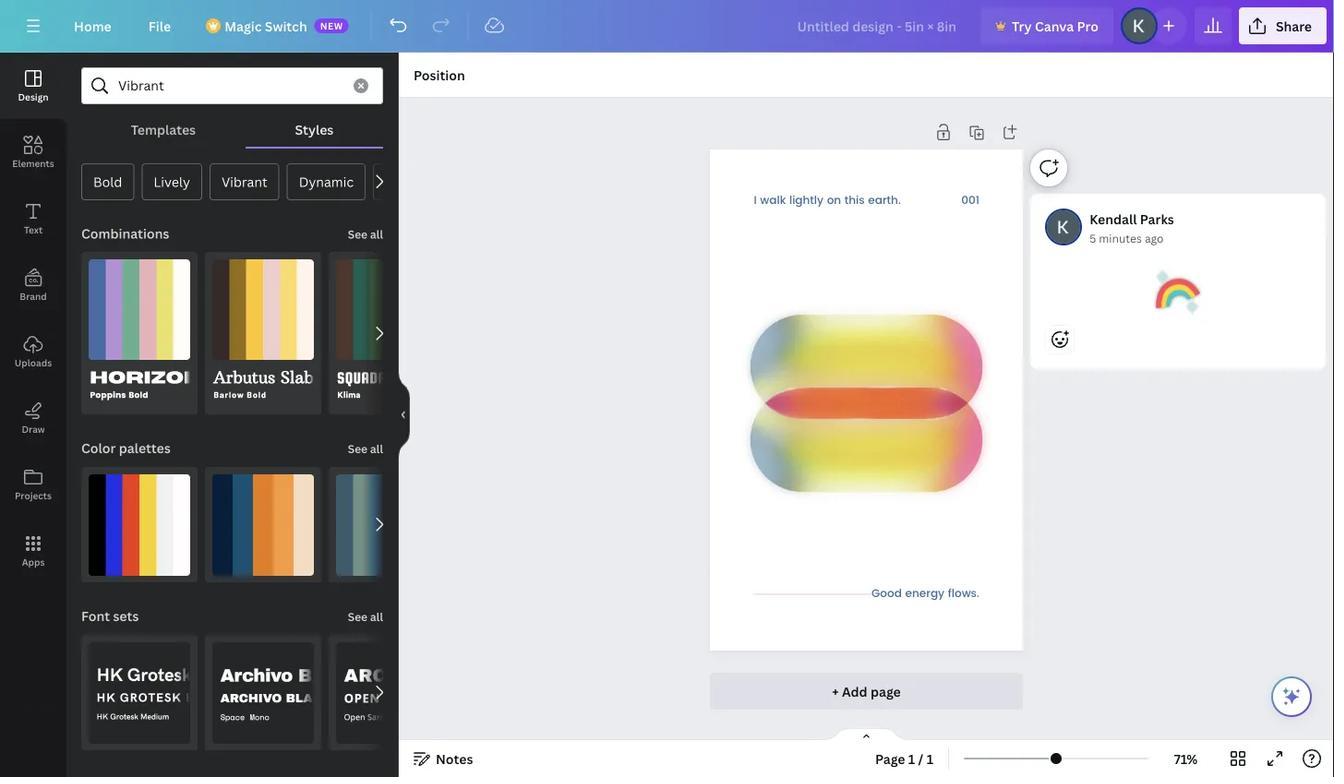 Task type: describe. For each thing, give the bounding box(es) containing it.
page
[[875, 750, 905, 768]]

share button
[[1239, 7, 1327, 44]]

canva
[[1035, 17, 1074, 35]]

elements button
[[0, 119, 66, 186]]

earth.
[[868, 192, 901, 210]]

see all for combinations
[[348, 227, 383, 242]]

flows.
[[948, 585, 979, 604]]

+ add page
[[832, 683, 901, 700]]

all for combinations
[[370, 227, 383, 242]]

pro
[[1077, 17, 1099, 35]]

templates button
[[81, 112, 245, 147]]

text button
[[0, 186, 66, 252]]

apply "call to action" style image
[[89, 474, 190, 576]]

see all button for font sets
[[346, 598, 385, 635]]

file
[[148, 17, 171, 35]]

i
[[754, 192, 757, 210]]

apps
[[22, 556, 45, 568]]

bold button
[[81, 163, 134, 200]]

position
[[414, 66, 465, 84]]

new
[[320, 19, 343, 32]]

templates
[[131, 121, 196, 138]]

uploads
[[15, 356, 52, 369]]

combinations
[[81, 225, 169, 242]]

side panel tab list
[[0, 53, 66, 585]]

styles button
[[245, 112, 383, 147]]

dynamic button
[[287, 163, 366, 200]]

elements
[[12, 157, 54, 169]]

try canva pro
[[1012, 17, 1099, 35]]

share
[[1276, 17, 1312, 35]]

see all for font sets
[[348, 610, 383, 625]]

see for font sets
[[348, 610, 368, 625]]

001
[[961, 192, 979, 210]]

good energy flows.
[[872, 585, 979, 604]]

styles
[[295, 121, 334, 138]]

this
[[845, 192, 865, 210]]

sets
[[113, 608, 139, 625]]

hide image
[[398, 371, 410, 459]]

all for color palettes
[[370, 441, 383, 457]]

+
[[832, 683, 839, 700]]

combinations button
[[79, 215, 171, 252]]

dynamic
[[299, 173, 354, 191]]

palettes
[[119, 440, 171, 457]]

design
[[18, 90, 49, 103]]

color
[[81, 440, 116, 457]]

71% button
[[1156, 744, 1216, 774]]

magic switch
[[225, 17, 307, 35]]

position button
[[406, 60, 473, 90]]

+ add page button
[[710, 673, 1023, 710]]

home
[[74, 17, 112, 35]]

good
[[872, 585, 902, 604]]

ago
[[1145, 230, 1164, 246]]

on
[[827, 192, 841, 210]]

see for color palettes
[[348, 441, 368, 457]]

color palettes
[[81, 440, 171, 457]]

71%
[[1174, 750, 1198, 768]]

all for font sets
[[370, 610, 383, 625]]



Task type: locate. For each thing, give the bounding box(es) containing it.
color palettes button
[[79, 430, 172, 467]]

notes
[[436, 750, 473, 768]]

0 vertical spatial see all
[[348, 227, 383, 242]]

2 see all from the top
[[348, 441, 383, 457]]

1 see all from the top
[[348, 227, 383, 242]]

design button
[[0, 53, 66, 119]]

lively button
[[142, 163, 202, 200]]

1 horizontal spatial 1
[[927, 750, 934, 768]]

file button
[[134, 7, 186, 44]]

expressing gratitude image
[[1156, 270, 1201, 314]]

switch
[[265, 17, 307, 35]]

font
[[81, 608, 110, 625]]

1 vertical spatial see all button
[[346, 430, 385, 467]]

text
[[24, 223, 43, 236]]

2 see all button from the top
[[346, 430, 385, 467]]

see for combinations
[[348, 227, 368, 242]]

add
[[842, 683, 868, 700]]

notes button
[[406, 744, 481, 774]]

3 see all button from the top
[[346, 598, 385, 635]]

kendall parks list
[[1031, 194, 1334, 428]]

1 vertical spatial see
[[348, 441, 368, 457]]

projects button
[[0, 452, 66, 518]]

draw button
[[0, 385, 66, 452]]

0 vertical spatial see all button
[[346, 215, 385, 252]]

0 vertical spatial all
[[370, 227, 383, 242]]

uploads button
[[0, 319, 66, 385]]

brand
[[20, 290, 47, 302]]

/
[[918, 750, 924, 768]]

2 vertical spatial see
[[348, 610, 368, 625]]

projects
[[15, 489, 52, 502]]

i walk lightly on this earth.
[[754, 192, 901, 210]]

1 see all button from the top
[[346, 215, 385, 252]]

1 right /
[[927, 750, 934, 768]]

see all for color palettes
[[348, 441, 383, 457]]

3 see from the top
[[348, 610, 368, 625]]

see all button
[[346, 215, 385, 252], [346, 430, 385, 467], [346, 598, 385, 635]]

1 vertical spatial see all
[[348, 441, 383, 457]]

try canva pro button
[[981, 7, 1114, 44]]

0 horizontal spatial 1
[[909, 750, 915, 768]]

see
[[348, 227, 368, 242], [348, 441, 368, 457], [348, 610, 368, 625]]

apps button
[[0, 518, 66, 585]]

parks
[[1140, 210, 1174, 228]]

1 all from the top
[[370, 227, 383, 242]]

1
[[909, 750, 915, 768], [927, 750, 934, 768]]

1 vertical spatial all
[[370, 441, 383, 457]]

try
[[1012, 17, 1032, 35]]

0 vertical spatial see
[[348, 227, 368, 242]]

2 vertical spatial all
[[370, 610, 383, 625]]

kendall
[[1090, 210, 1137, 228]]

2 1 from the left
[[927, 750, 934, 768]]

font sets button
[[79, 598, 141, 635]]

vibrant
[[222, 173, 268, 191]]

5
[[1090, 230, 1096, 246]]

kendall parks 5 minutes ago
[[1090, 210, 1174, 246]]

page
[[871, 683, 901, 700]]

3 all from the top
[[370, 610, 383, 625]]

walk
[[760, 192, 786, 210]]

Search styles search field
[[118, 68, 343, 103]]

see all button for combinations
[[346, 215, 385, 252]]

lively
[[154, 173, 190, 191]]

1 see from the top
[[348, 227, 368, 242]]

1 1 from the left
[[909, 750, 915, 768]]

3 see all from the top
[[348, 610, 383, 625]]

apply "new dawn" style image
[[212, 474, 314, 576]]

apply "milk carton" style image
[[336, 474, 438, 576]]

2 all from the top
[[370, 441, 383, 457]]

2 see from the top
[[348, 441, 368, 457]]

1 left /
[[909, 750, 915, 768]]

Design title text field
[[783, 7, 973, 44]]

all
[[370, 227, 383, 242], [370, 441, 383, 457], [370, 610, 383, 625]]

home link
[[59, 7, 126, 44]]

page 1 / 1
[[875, 750, 934, 768]]

draw
[[22, 423, 45, 435]]

show pages image
[[822, 728, 911, 742]]

energy
[[905, 585, 945, 604]]

magic
[[225, 17, 262, 35]]

bold
[[93, 173, 122, 191]]

2 vertical spatial see all
[[348, 610, 383, 625]]

see all
[[348, 227, 383, 242], [348, 441, 383, 457], [348, 610, 383, 625]]

vibrant button
[[210, 163, 280, 200]]

main menu bar
[[0, 0, 1334, 53]]

see all button for color palettes
[[346, 430, 385, 467]]

minutes
[[1099, 230, 1142, 246]]

2 vertical spatial see all button
[[346, 598, 385, 635]]

canva assistant image
[[1281, 686, 1303, 708]]

lightly
[[789, 192, 824, 210]]

font sets
[[81, 608, 139, 625]]

brand button
[[0, 252, 66, 319]]



Task type: vqa. For each thing, say whether or not it's contained in the screenshot.
the a inside Eddy is a full-suite videographer, which means she can do anything from location sourcing, to shooting, to color grading, and everything in between! Having worked extensively on reality TV productions and in production agencies, Eddy is now part of Canva's in-house production team working on everything from TikTok to TV.
no



